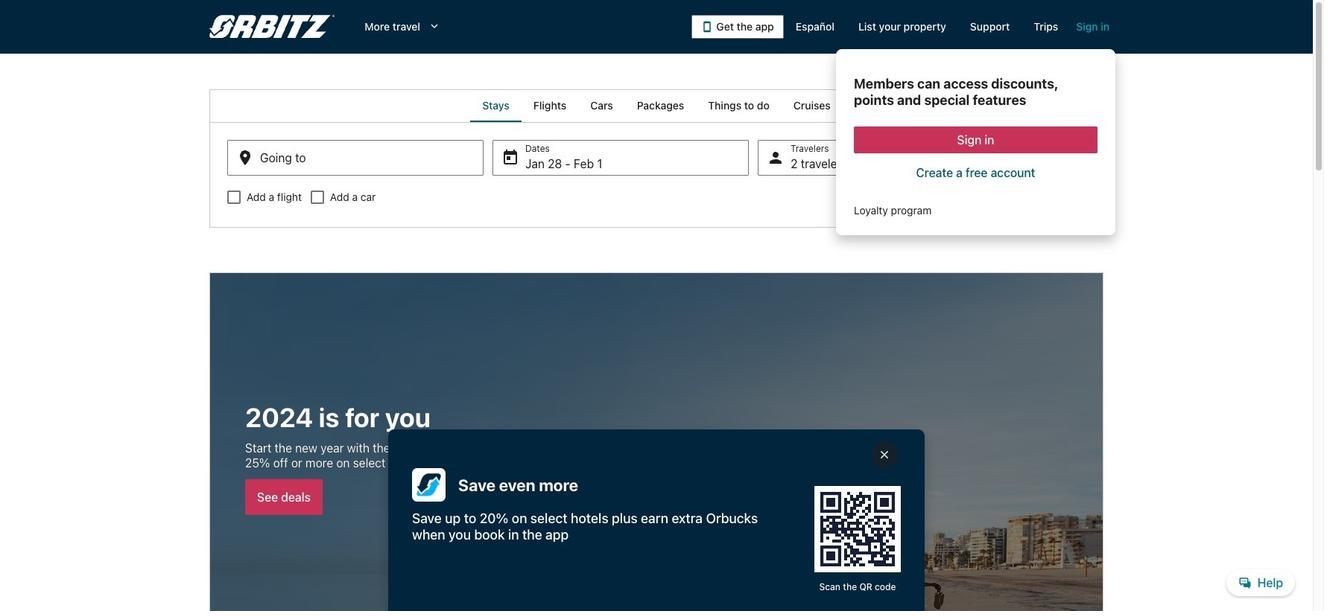 Task type: locate. For each thing, give the bounding box(es) containing it.
main content
[[0, 89, 1313, 612]]

close image
[[878, 449, 891, 462]]

tab list
[[209, 89, 1104, 122]]

travel sale activities deals image
[[209, 273, 1104, 612]]

download the app button image
[[702, 21, 714, 33]]

orbitz logo image
[[409, 469, 446, 502]]



Task type: describe. For each thing, give the bounding box(es) containing it.
sheetbannerimgalttext image
[[815, 487, 901, 573]]

orbitz logo image
[[209, 15, 335, 39]]



Task type: vqa. For each thing, say whether or not it's contained in the screenshot.
close image on the bottom right of the page
yes



